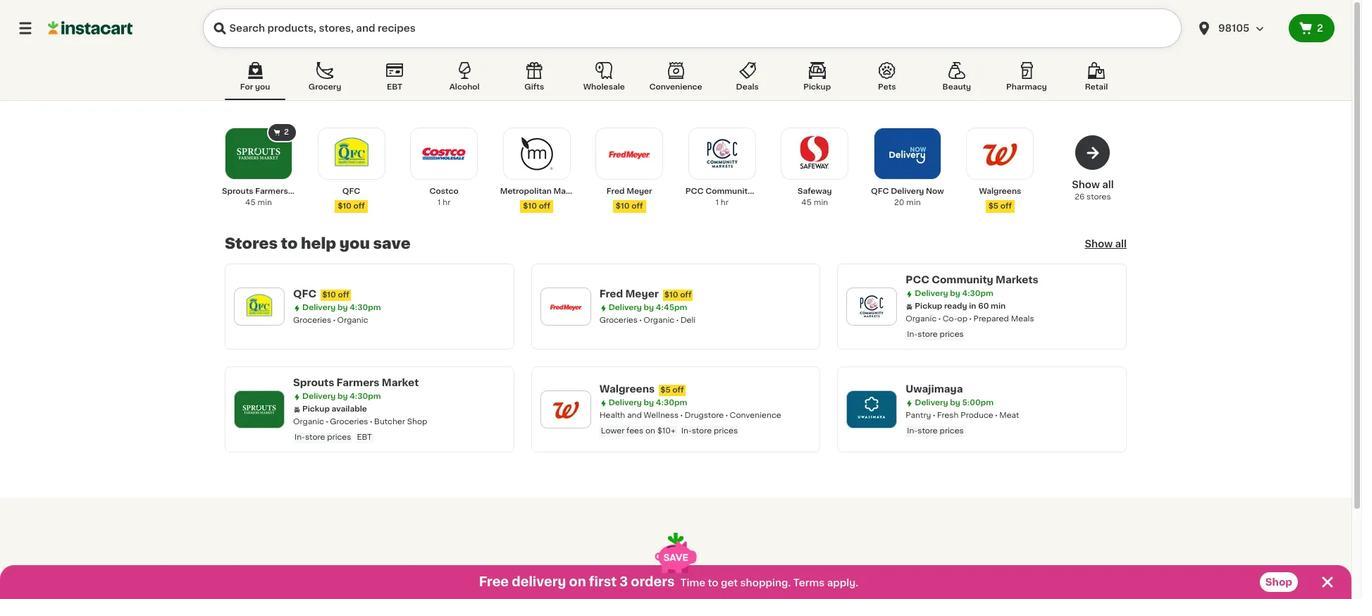 Task type: locate. For each thing, give the bounding box(es) containing it.
alcohol
[[449, 83, 480, 91]]

pickup for sprouts farmers market
[[302, 405, 330, 413]]

all
[[1103, 180, 1114, 190], [1115, 239, 1127, 249]]

on for fees
[[646, 427, 655, 435]]

sprouts
[[222, 187, 253, 195], [293, 378, 334, 388]]

all inside popup button
[[1115, 239, 1127, 249]]

0 horizontal spatial community
[[706, 187, 753, 195]]

0 horizontal spatial ebt
[[357, 433, 372, 441]]

market right the metropolitan
[[554, 187, 582, 195]]

0 vertical spatial fred
[[607, 187, 625, 195]]

1 in-store prices from the top
[[907, 331, 964, 338]]

0 horizontal spatial walgreens $5 off
[[600, 384, 684, 394]]

4:30pm for organic
[[350, 304, 381, 312]]

delivery up pickup available
[[302, 393, 336, 400]]

delivery up 20
[[891, 187, 924, 195]]

more
[[644, 566, 686, 580]]

0 horizontal spatial on
[[569, 576, 586, 589]]

1 horizontal spatial you
[[340, 236, 370, 251]]

0 horizontal spatial in
[[728, 587, 738, 597]]

1 horizontal spatial pcc
[[906, 275, 930, 285]]

delivery up groceries organic deli
[[609, 304, 642, 312]]

market inside metropolitan market $10 off
[[554, 187, 582, 195]]

1 vertical spatial convenience
[[730, 412, 781, 419]]

qfc image
[[327, 130, 375, 178]]

4:30pm
[[962, 290, 994, 297], [350, 304, 381, 312], [350, 393, 381, 400], [656, 399, 687, 407]]

off up 4:45pm
[[680, 291, 692, 299]]

community
[[706, 187, 753, 195], [932, 275, 994, 285]]

walgreens
[[979, 187, 1022, 195], [600, 384, 655, 394]]

delivery inside qfc delivery now 20 min
[[891, 187, 924, 195]]

delivery for pcc community markets logo
[[915, 290, 948, 297]]

5:00pm
[[962, 399, 994, 407]]

convenience
[[649, 83, 702, 91], [730, 412, 781, 419]]

time
[[680, 578, 706, 588]]

stores up show all popup button in the right top of the page
[[1087, 193, 1111, 201]]

Search field
[[203, 8, 1182, 48]]

farmers inside the sprouts farmers market 45 min
[[255, 187, 288, 195]]

sprouts farmers market
[[293, 378, 419, 388]]

1 vertical spatial on
[[569, 576, 586, 589]]

1 vertical spatial pickup
[[915, 302, 943, 310]]

community inside pcc community markets 1 hr
[[706, 187, 753, 195]]

delivery by 5:00pm
[[915, 399, 994, 407]]

0 vertical spatial you
[[255, 83, 270, 91]]

45 inside safeway 45 min
[[802, 199, 812, 207]]

groceries right qfc logo
[[293, 316, 331, 324]]

sprouts inside the sprouts farmers market 45 min
[[222, 187, 253, 195]]

1 vertical spatial farmers
[[337, 378, 380, 388]]

min for qfc
[[907, 199, 921, 207]]

min inside qfc delivery now 20 min
[[907, 199, 921, 207]]

pickup up in-store prices ebt on the bottom left of the page
[[302, 405, 330, 413]]

1 vertical spatial in-store prices
[[907, 427, 964, 435]]

wholesale button
[[574, 59, 635, 100]]

free
[[479, 576, 509, 589]]

0 horizontal spatial 26
[[601, 587, 614, 597]]

off down the qfc image
[[353, 202, 365, 210]]

markets up meals
[[996, 275, 1039, 285]]

1 horizontal spatial $5
[[989, 202, 999, 210]]

qfc down qfc delivery now image
[[871, 187, 889, 195]]

shop inside there's more to explore shop 26 stores (and counting) in seattle.
[[573, 587, 599, 597]]

in
[[969, 302, 977, 310], [728, 587, 738, 597]]

in down explore
[[728, 587, 738, 597]]

1 horizontal spatial on
[[646, 427, 655, 435]]

1 horizontal spatial sprouts
[[293, 378, 334, 388]]

fred meyer $10 off up delivery by 4:45pm
[[600, 289, 692, 299]]

walgreens down 'walgreens' image
[[979, 187, 1022, 195]]

0 horizontal spatial you
[[255, 83, 270, 91]]

pcc for pcc community markets 1 hr
[[686, 187, 704, 195]]

2
[[1317, 23, 1324, 33], [284, 128, 289, 136]]

and
[[627, 412, 642, 419]]

by up fresh
[[950, 399, 961, 407]]

shop
[[407, 418, 427, 426], [1266, 577, 1293, 587], [573, 587, 599, 597]]

organic left co-
[[906, 315, 937, 323]]

0 horizontal spatial $5
[[661, 386, 671, 394]]

off down the metropolitan
[[539, 202, 550, 210]]

sprouts for sprouts farmers market 45 min
[[222, 187, 253, 195]]

qfc
[[342, 187, 360, 195], [871, 187, 889, 195], [293, 289, 317, 299]]

0 horizontal spatial walgreens
[[600, 384, 655, 394]]

markets left safeway
[[755, 187, 787, 195]]

0 vertical spatial in
[[969, 302, 977, 310]]

walgreens $5 off up and
[[600, 384, 684, 394]]

26 inside there's more to explore shop 26 stores (and counting) in seattle.
[[601, 587, 614, 597]]

delivery by 4:45pm
[[609, 304, 687, 312]]

min right 20
[[907, 199, 921, 207]]

show all button
[[1085, 237, 1127, 251]]

delivery by 4:30pm for organic
[[302, 304, 381, 312]]

qfc up groceries organic
[[293, 289, 317, 299]]

by up wellness
[[644, 399, 654, 407]]

markets
[[755, 187, 787, 195], [996, 275, 1039, 285]]

1 horizontal spatial 2
[[1317, 23, 1324, 33]]

20
[[894, 199, 905, 207]]

delivery
[[891, 187, 924, 195], [915, 290, 948, 297], [302, 304, 336, 312], [609, 304, 642, 312], [302, 393, 336, 400], [609, 399, 642, 407], [915, 399, 948, 407]]

fred up delivery by 4:45pm
[[600, 289, 623, 299]]

$5 up wellness
[[661, 386, 671, 394]]

stores
[[1087, 193, 1111, 201], [617, 587, 649, 597]]

delivery by 4:30pm
[[915, 290, 994, 297], [302, 304, 381, 312], [302, 393, 381, 400], [609, 399, 687, 407]]

1 vertical spatial qfc $10 off
[[293, 289, 349, 299]]

shop down there's
[[573, 587, 599, 597]]

1 horizontal spatial 26
[[1075, 193, 1085, 201]]

0 horizontal spatial sprouts
[[222, 187, 253, 195]]

1 horizontal spatial walgreens
[[979, 187, 1022, 195]]

0 horizontal spatial farmers
[[255, 187, 288, 195]]

1 vertical spatial 2
[[284, 128, 289, 136]]

community for pcc community markets
[[932, 275, 994, 285]]

show inside popup button
[[1085, 239, 1113, 249]]

walgreens $5 off down 'walgreens' image
[[979, 187, 1022, 210]]

0 horizontal spatial 1
[[438, 199, 441, 207]]

2 horizontal spatial shop
[[1266, 577, 1293, 587]]

$10 down the metropolitan
[[523, 202, 537, 210]]

0 horizontal spatial to
[[281, 236, 298, 251]]

by for uwajimaya logo
[[950, 399, 961, 407]]

on right fees
[[646, 427, 655, 435]]

min
[[258, 199, 272, 207], [814, 199, 828, 207], [907, 199, 921, 207], [991, 302, 1006, 310]]

ebt down organic groceries butcher shop
[[357, 433, 372, 441]]

0 vertical spatial qfc $10 off
[[338, 187, 365, 210]]

0 horizontal spatial shop
[[407, 418, 427, 426]]

$10 down fred meyer image at left top
[[616, 202, 630, 210]]

you right for
[[255, 83, 270, 91]]

4:30pm for pickup ready in 60 min
[[962, 290, 994, 297]]

you inside stores to help you save tab panel
[[340, 236, 370, 251]]

2 inside button
[[1317, 23, 1324, 33]]

walgreens up and
[[600, 384, 655, 394]]

1 hr from the left
[[443, 199, 451, 207]]

qfc $10 off down the qfc image
[[338, 187, 365, 210]]

lower fees on $10+ in-store prices
[[601, 427, 738, 435]]

0 vertical spatial pcc
[[686, 187, 704, 195]]

by up ready
[[950, 290, 961, 297]]

1
[[438, 199, 441, 207], [716, 199, 719, 207]]

0 vertical spatial stores
[[1087, 193, 1111, 201]]

0 horizontal spatial market
[[290, 187, 318, 195]]

2 hr from the left
[[721, 199, 729, 207]]

2 horizontal spatial pickup
[[915, 302, 943, 310]]

4:30pm up groceries organic
[[350, 304, 381, 312]]

shop inside shop button
[[1266, 577, 1293, 587]]

0 horizontal spatial pickup
[[302, 405, 330, 413]]

1 horizontal spatial to
[[690, 566, 706, 580]]

1 horizontal spatial all
[[1115, 239, 1127, 249]]

groceries
[[293, 316, 331, 324], [600, 316, 638, 324], [330, 418, 368, 426]]

0 horizontal spatial all
[[1103, 180, 1114, 190]]

convenience down search field
[[649, 83, 702, 91]]

wellness
[[644, 412, 679, 419]]

0 vertical spatial community
[[706, 187, 753, 195]]

3
[[620, 576, 628, 589]]

community up pickup ready in 60 min
[[932, 275, 994, 285]]

store down pickup ready in 60 min
[[918, 331, 938, 338]]

0 horizontal spatial stores
[[617, 587, 649, 597]]

gifts
[[525, 83, 544, 91]]

farmers for sprouts farmers market
[[337, 378, 380, 388]]

1 vertical spatial walgreens $5 off
[[600, 384, 684, 394]]

sprouts farmers market logo image
[[241, 391, 278, 428]]

by for fred meyer logo
[[644, 304, 654, 312]]

1 vertical spatial pcc
[[906, 275, 930, 285]]

show down show all 26 stores
[[1085, 239, 1113, 249]]

qfc $10 off up groceries organic
[[293, 289, 349, 299]]

fred down fred meyer image at left top
[[607, 187, 625, 195]]

delivery up ready
[[915, 290, 948, 297]]

1 45 from the left
[[245, 199, 256, 207]]

min inside the sprouts farmers market 45 min
[[258, 199, 272, 207]]

grocery button
[[295, 59, 355, 100]]

explore
[[710, 566, 771, 580]]

2 vertical spatial pickup
[[302, 405, 330, 413]]

0 vertical spatial walgreens $5 off
[[979, 187, 1022, 210]]

organic groceries butcher shop
[[293, 418, 427, 426]]

$5
[[989, 202, 999, 210], [661, 386, 671, 394]]

0 vertical spatial in-store prices
[[907, 331, 964, 338]]

shop button
[[1260, 572, 1298, 592]]

1 horizontal spatial qfc
[[342, 187, 360, 195]]

0 horizontal spatial hr
[[443, 199, 451, 207]]

convenience button
[[644, 59, 708, 100]]

sprouts for sprouts farmers market
[[293, 378, 334, 388]]

shop inside stores to help you save tab panel
[[407, 418, 427, 426]]

2 horizontal spatial market
[[554, 187, 582, 195]]

there's
[[581, 566, 641, 580]]

delivery down uwajimaya at right
[[915, 399, 948, 407]]

0 vertical spatial $5
[[989, 202, 999, 210]]

pickup left ready
[[915, 302, 943, 310]]

store down pantry
[[918, 427, 938, 435]]

2 horizontal spatial qfc
[[871, 187, 889, 195]]

1 vertical spatial in
[[728, 587, 738, 597]]

delivery for walgreens logo
[[609, 399, 642, 407]]

qfc inside the qfc $10 off
[[342, 187, 360, 195]]

in-store prices down co-
[[907, 331, 964, 338]]

1 vertical spatial meyer
[[625, 289, 659, 299]]

delivery for fred meyer logo
[[609, 304, 642, 312]]

qfc delivery now 20 min
[[871, 187, 944, 207]]

1 horizontal spatial convenience
[[730, 412, 781, 419]]

fred meyer $10 off down fred meyer image at left top
[[607, 187, 652, 210]]

45 inside the sprouts farmers market 45 min
[[245, 199, 256, 207]]

in-store prices ebt
[[295, 433, 372, 441]]

by for pcc community markets logo
[[950, 290, 961, 297]]

0 vertical spatial all
[[1103, 180, 1114, 190]]

98105 button
[[1188, 8, 1289, 48]]

wholesale
[[583, 83, 625, 91]]

1 horizontal spatial hr
[[721, 199, 729, 207]]

1 vertical spatial 26
[[601, 587, 614, 597]]

1 vertical spatial all
[[1115, 239, 1127, 249]]

1 vertical spatial fred meyer $10 off
[[600, 289, 692, 299]]

community down pcc community markets image
[[706, 187, 753, 195]]

pharmacy button
[[997, 59, 1057, 100]]

0 vertical spatial 26
[[1075, 193, 1085, 201]]

you right help
[[340, 236, 370, 251]]

0 vertical spatial meyer
[[627, 187, 652, 195]]

sprouts farmers market image
[[235, 130, 283, 178]]

None search field
[[203, 8, 1182, 48]]

4:30pm up 60
[[962, 290, 994, 297]]

show up show all popup button in the right top of the page
[[1072, 180, 1100, 190]]

0 vertical spatial walgreens
[[979, 187, 1022, 195]]

to up counting) on the bottom
[[690, 566, 706, 580]]

1 horizontal spatial market
[[382, 378, 419, 388]]

hr inside costco 1 hr
[[443, 199, 451, 207]]

1 vertical spatial $5
[[661, 386, 671, 394]]

0 vertical spatial show
[[1072, 180, 1100, 190]]

0 vertical spatial farmers
[[255, 187, 288, 195]]

1 horizontal spatial markets
[[996, 275, 1039, 285]]

delivery by 4:30pm for pickup available
[[302, 393, 381, 400]]

pickup inside pickup button
[[804, 83, 831, 91]]

to
[[281, 236, 298, 251], [690, 566, 706, 580], [708, 578, 719, 588]]

0 vertical spatial sprouts
[[222, 187, 253, 195]]

1 vertical spatial stores
[[617, 587, 649, 597]]

delivery up groceries organic
[[302, 304, 336, 312]]

instacart image
[[48, 20, 133, 37]]

stores to help you save tab panel
[[218, 123, 1134, 452]]

market up the butcher
[[382, 378, 419, 388]]

save image
[[655, 541, 697, 573]]

45 down safeway
[[802, 199, 812, 207]]

$10 inside metropolitan market $10 off
[[523, 202, 537, 210]]

$10
[[338, 202, 352, 210], [523, 202, 537, 210], [616, 202, 630, 210], [322, 291, 336, 299], [664, 291, 678, 299]]

delivery for uwajimaya logo
[[915, 399, 948, 407]]

0 vertical spatial fred meyer $10 off
[[607, 187, 652, 210]]

farmers down sprouts farmers market image
[[255, 187, 288, 195]]

farmers up available
[[337, 378, 380, 388]]

sprouts down sprouts farmers market image
[[222, 187, 253, 195]]

98105 button
[[1196, 8, 1281, 48]]

0 horizontal spatial 2
[[284, 128, 289, 136]]

by up groceries organic
[[338, 304, 348, 312]]

qfc inside qfc delivery now 20 min
[[871, 187, 889, 195]]

26
[[1075, 193, 1085, 201], [601, 587, 614, 597]]

1 vertical spatial sprouts
[[293, 378, 334, 388]]

all for show all 26 stores
[[1103, 180, 1114, 190]]

walgreens $5 off
[[979, 187, 1022, 210], [600, 384, 684, 394]]

1 horizontal spatial walgreens $5 off
[[979, 187, 1022, 210]]

to left the get at the right
[[708, 578, 719, 588]]

community for pcc community markets 1 hr
[[706, 187, 753, 195]]

1 horizontal spatial farmers
[[337, 378, 380, 388]]

farmers
[[255, 187, 288, 195], [337, 378, 380, 388]]

4:30pm up wellness
[[656, 399, 687, 407]]

1 horizontal spatial stores
[[1087, 193, 1111, 201]]

1 vertical spatial ebt
[[357, 433, 372, 441]]

0 vertical spatial markets
[[755, 187, 787, 195]]

0 vertical spatial 2
[[1317, 23, 1324, 33]]

min up prepared
[[991, 302, 1006, 310]]

0 horizontal spatial markets
[[755, 187, 787, 195]]

convenience right drugstore
[[730, 412, 781, 419]]

pcc inside pcc community markets 1 hr
[[686, 187, 704, 195]]

in inside there's more to explore shop 26 stores (and counting) in seattle.
[[728, 587, 738, 597]]

pcc community markets image
[[698, 130, 746, 178]]

1 horizontal spatial 1
[[716, 199, 719, 207]]

2 1 from the left
[[716, 199, 719, 207]]

1 horizontal spatial 45
[[802, 199, 812, 207]]

all for show all
[[1115, 239, 1127, 249]]

by up groceries organic deli
[[644, 304, 654, 312]]

min up the "stores"
[[258, 199, 272, 207]]

fred meyer image
[[606, 130, 653, 178]]

ebt inside stores to help you save tab panel
[[357, 433, 372, 441]]

1 horizontal spatial shop
[[573, 587, 599, 597]]

show inside show all 26 stores
[[1072, 180, 1100, 190]]

0 horizontal spatial pcc
[[686, 187, 704, 195]]

1 1 from the left
[[438, 199, 441, 207]]

in left 60
[[969, 302, 977, 310]]

show
[[1072, 180, 1100, 190], [1085, 239, 1113, 249]]

markets inside pcc community markets 1 hr
[[755, 187, 787, 195]]

delivery by 4:30pm for pickup ready in 60 min
[[915, 290, 994, 297]]

pickup for pcc community markets
[[915, 302, 943, 310]]

close image
[[1319, 574, 1336, 591]]

walgreens image
[[976, 130, 1024, 178]]

to inside there's more to explore shop 26 stores (and counting) in seattle.
[[690, 566, 706, 580]]

1 horizontal spatial ebt
[[387, 83, 403, 91]]

pantry
[[906, 412, 931, 419]]

store down drugstore
[[692, 427, 712, 435]]

ebt left alcohol
[[387, 83, 403, 91]]

0 vertical spatial on
[[646, 427, 655, 435]]

organic up sprouts farmers market
[[337, 316, 368, 324]]

all inside show all 26 stores
[[1103, 180, 1114, 190]]

by
[[950, 290, 961, 297], [338, 304, 348, 312], [644, 304, 654, 312], [338, 393, 348, 400], [644, 399, 654, 407], [950, 399, 961, 407]]

safeway 45 min
[[798, 187, 832, 207]]

groceries down delivery by 4:45pm
[[600, 316, 638, 324]]

in-store prices down fresh
[[907, 427, 964, 435]]

sprouts up pickup available
[[293, 378, 334, 388]]

market up stores to help you save
[[290, 187, 318, 195]]

$10 up groceries organic
[[322, 291, 336, 299]]

1 horizontal spatial pickup
[[804, 83, 831, 91]]

1 vertical spatial walgreens
[[600, 384, 655, 394]]

fred inside fred meyer $10 off
[[607, 187, 625, 195]]

safeway image
[[791, 130, 839, 178]]

1 vertical spatial markets
[[996, 275, 1039, 285]]

0 vertical spatial ebt
[[387, 83, 403, 91]]

get
[[721, 578, 738, 588]]

ebt
[[387, 83, 403, 91], [357, 433, 372, 441]]

pcc down pcc community markets image
[[686, 187, 704, 195]]

show for show all
[[1085, 239, 1113, 249]]

delivery by 4:30pm up ready
[[915, 290, 994, 297]]

$5 down 'walgreens' image
[[989, 202, 999, 210]]

delivery by 4:30pm up groceries organic
[[302, 304, 381, 312]]

hr down pcc community markets image
[[721, 199, 729, 207]]

hr down costco
[[443, 199, 451, 207]]

pickup up safeway image
[[804, 83, 831, 91]]

health and wellness drugstore convenience
[[600, 412, 781, 419]]

1 down costco
[[438, 199, 441, 207]]

qfc $10 off
[[338, 187, 365, 210], [293, 289, 349, 299]]

prepared
[[974, 315, 1009, 323]]

1 vertical spatial you
[[340, 236, 370, 251]]

2 45 from the left
[[802, 199, 812, 207]]

1 down pcc community markets image
[[716, 199, 719, 207]]

0 horizontal spatial 45
[[245, 199, 256, 207]]

sprouts farmers market 45 min
[[222, 187, 318, 207]]

0 horizontal spatial qfc
[[293, 289, 317, 299]]

on inside stores to help you save tab panel
[[646, 427, 655, 435]]

in-store prices
[[907, 331, 964, 338], [907, 427, 964, 435]]

2 inside stores to help you save tab panel
[[284, 128, 289, 136]]

meyer down fred meyer image at left top
[[627, 187, 652, 195]]

1 vertical spatial community
[[932, 275, 994, 285]]

2 horizontal spatial to
[[708, 578, 719, 588]]

meat
[[1000, 412, 1020, 419]]

terms
[[793, 578, 825, 588]]

by up available
[[338, 393, 348, 400]]

organic down delivery by 4:45pm
[[644, 316, 675, 324]]

min down safeway
[[814, 199, 828, 207]]

qfc down the qfc image
[[342, 187, 360, 195]]

delivery by 4:30pm up pickup available
[[302, 393, 381, 400]]

free delivery on first 3 orders time to get shopping. terms apply.
[[479, 576, 859, 589]]

4:30pm for drugstore
[[656, 399, 687, 407]]

0 vertical spatial pickup
[[804, 83, 831, 91]]

in- down pickup available
[[295, 433, 305, 441]]

for you button
[[225, 59, 285, 100]]

market inside the sprouts farmers market 45 min
[[290, 187, 318, 195]]

1 vertical spatial show
[[1085, 239, 1113, 249]]



Task type: vqa. For each thing, say whether or not it's contained in the screenshot.
alternatives within ¼ teaspoon freshly ground black pepper, plus more to taste SIGNATURE SELECTS Black Pepper, Ground $1.99 Show alternatives
no



Task type: describe. For each thing, give the bounding box(es) containing it.
(and
[[651, 587, 674, 597]]

alcohol button
[[434, 59, 495, 100]]

grocery
[[309, 83, 341, 91]]

by for walgreens logo
[[644, 399, 654, 407]]

health
[[600, 412, 625, 419]]

pets
[[878, 83, 896, 91]]

seattle.
[[740, 587, 779, 597]]

$10 up stores to help you save
[[338, 202, 352, 210]]

min inside safeway 45 min
[[814, 199, 828, 207]]

prices down drugstore
[[714, 427, 738, 435]]

delivery for qfc logo
[[302, 304, 336, 312]]

orders
[[631, 576, 675, 589]]

groceries organic deli
[[600, 316, 696, 324]]

by for "sprouts farmers market logo"
[[338, 393, 348, 400]]

markets for pcc community markets
[[996, 275, 1039, 285]]

pets button
[[857, 59, 918, 100]]

you inside 'for you' button
[[255, 83, 270, 91]]

4:30pm for pickup available
[[350, 393, 381, 400]]

safeway
[[798, 187, 832, 195]]

ebt button
[[364, 59, 425, 100]]

walgreens logo image
[[547, 391, 584, 428]]

costco
[[430, 187, 459, 195]]

pharmacy
[[1007, 83, 1047, 91]]

apply.
[[827, 578, 859, 588]]

meals
[[1011, 315, 1034, 323]]

for you
[[240, 83, 270, 91]]

on for delivery
[[569, 576, 586, 589]]

metropolitan market image
[[513, 130, 561, 178]]

groceries for groceries organic
[[293, 316, 331, 324]]

delivery for "sprouts farmers market logo"
[[302, 393, 336, 400]]

market for sprouts farmers market
[[382, 378, 419, 388]]

pcc for pcc community markets
[[906, 275, 930, 285]]

counting)
[[676, 587, 726, 597]]

ebt inside button
[[387, 83, 403, 91]]

in inside stores to help you save tab panel
[[969, 302, 977, 310]]

qfc for qfc delivery now
[[871, 187, 889, 195]]

pickup button
[[787, 59, 848, 100]]

in- down pickup ready in 60 min
[[907, 331, 918, 338]]

ready
[[944, 302, 967, 310]]

groceries down available
[[330, 418, 368, 426]]

gifts button
[[504, 59, 565, 100]]

beauty
[[943, 83, 971, 91]]

qfc delivery now image
[[884, 130, 932, 178]]

co-
[[943, 315, 958, 323]]

min for pickup
[[991, 302, 1006, 310]]

off down fred meyer image at left top
[[632, 202, 643, 210]]

convenience inside stores to help you save tab panel
[[730, 412, 781, 419]]

1 inside costco 1 hr
[[438, 199, 441, 207]]

metropolitan
[[500, 187, 552, 195]]

stores
[[225, 236, 278, 251]]

costco image
[[420, 130, 468, 178]]

min for sprouts
[[258, 199, 272, 207]]

in- down pantry
[[907, 427, 918, 435]]

groceries for groceries organic deli
[[600, 316, 638, 324]]

26 inside show all 26 stores
[[1075, 193, 1085, 201]]

60
[[978, 302, 989, 310]]

qfc for qfc
[[342, 187, 360, 195]]

pcc community markets
[[906, 275, 1039, 285]]

available
[[332, 405, 367, 413]]

qfc logo image
[[241, 288, 278, 325]]

pantry fresh produce meat
[[906, 412, 1020, 419]]

off up groceries organic
[[338, 291, 349, 299]]

pickup ready in 60 min
[[915, 302, 1006, 310]]

4:45pm
[[656, 304, 687, 312]]

organic co-op prepared meals
[[906, 315, 1034, 323]]

meyer inside fred meyer $10 off
[[627, 187, 652, 195]]

prices down fresh
[[940, 427, 964, 435]]

delivery
[[512, 576, 566, 589]]

hr inside pcc community markets 1 hr
[[721, 199, 729, 207]]

by for qfc logo
[[338, 304, 348, 312]]

pickup available
[[302, 405, 367, 413]]

stores inside show all 26 stores
[[1087, 193, 1111, 201]]

shop categories tab list
[[225, 59, 1127, 100]]

metropolitan market $10 off
[[500, 187, 582, 210]]

deals
[[736, 83, 759, 91]]

deals button
[[717, 59, 778, 100]]

retail button
[[1066, 59, 1127, 100]]

fees
[[627, 427, 644, 435]]

groceries organic
[[293, 316, 368, 324]]

op
[[957, 315, 968, 323]]

stores inside there's more to explore shop 26 stores (and counting) in seattle.
[[617, 587, 649, 597]]

$10+
[[657, 427, 676, 435]]

uwajimaya
[[906, 384, 963, 394]]

show all 26 stores
[[1072, 180, 1114, 201]]

save
[[373, 236, 411, 251]]

produce
[[961, 412, 994, 419]]

shopping.
[[740, 578, 791, 588]]

2 button
[[1289, 14, 1335, 42]]

first
[[589, 576, 617, 589]]

convenience inside convenience button
[[649, 83, 702, 91]]

deli
[[681, 316, 696, 324]]

fresh
[[937, 412, 959, 419]]

lower
[[601, 427, 625, 435]]

show all
[[1085, 239, 1127, 249]]

fred meyer logo image
[[547, 288, 584, 325]]

costco 1 hr
[[430, 187, 459, 207]]

2 in-store prices from the top
[[907, 427, 964, 435]]

markets for pcc community markets 1 hr
[[755, 187, 787, 195]]

off up health and wellness drugstore convenience
[[673, 386, 684, 394]]

butcher
[[374, 418, 405, 426]]

stores to help you save
[[225, 236, 411, 251]]

uwajimaya logo image
[[854, 391, 890, 428]]

pcc community markets logo image
[[854, 288, 890, 325]]

prices down organic groceries butcher shop
[[327, 433, 351, 441]]

in- down health and wellness drugstore convenience
[[681, 427, 692, 435]]

prices down co-
[[940, 331, 964, 338]]

drugstore
[[685, 412, 724, 419]]

to inside "free delivery on first 3 orders time to get shopping. terms apply."
[[708, 578, 719, 588]]

beauty button
[[927, 59, 987, 100]]

pcc community markets 1 hr
[[686, 187, 787, 207]]

delivery by 4:30pm for drugstore
[[609, 399, 687, 407]]

market for sprouts farmers market 45 min
[[290, 187, 318, 195]]

off down 'walgreens' image
[[1001, 202, 1012, 210]]

98105
[[1219, 23, 1250, 33]]

organic down pickup available
[[293, 418, 324, 426]]

off inside metropolitan market $10 off
[[539, 202, 550, 210]]

store down pickup available
[[305, 433, 325, 441]]

1 vertical spatial fred
[[600, 289, 623, 299]]

to inside tab panel
[[281, 236, 298, 251]]

show for show all 26 stores
[[1072, 180, 1100, 190]]

farmers for sprouts farmers market 45 min
[[255, 187, 288, 195]]

for
[[240, 83, 253, 91]]

there's more to explore shop 26 stores (and counting) in seattle.
[[573, 566, 779, 597]]

$10 up 4:45pm
[[664, 291, 678, 299]]

help
[[301, 236, 336, 251]]

now
[[926, 187, 944, 195]]

1 inside pcc community markets 1 hr
[[716, 199, 719, 207]]



